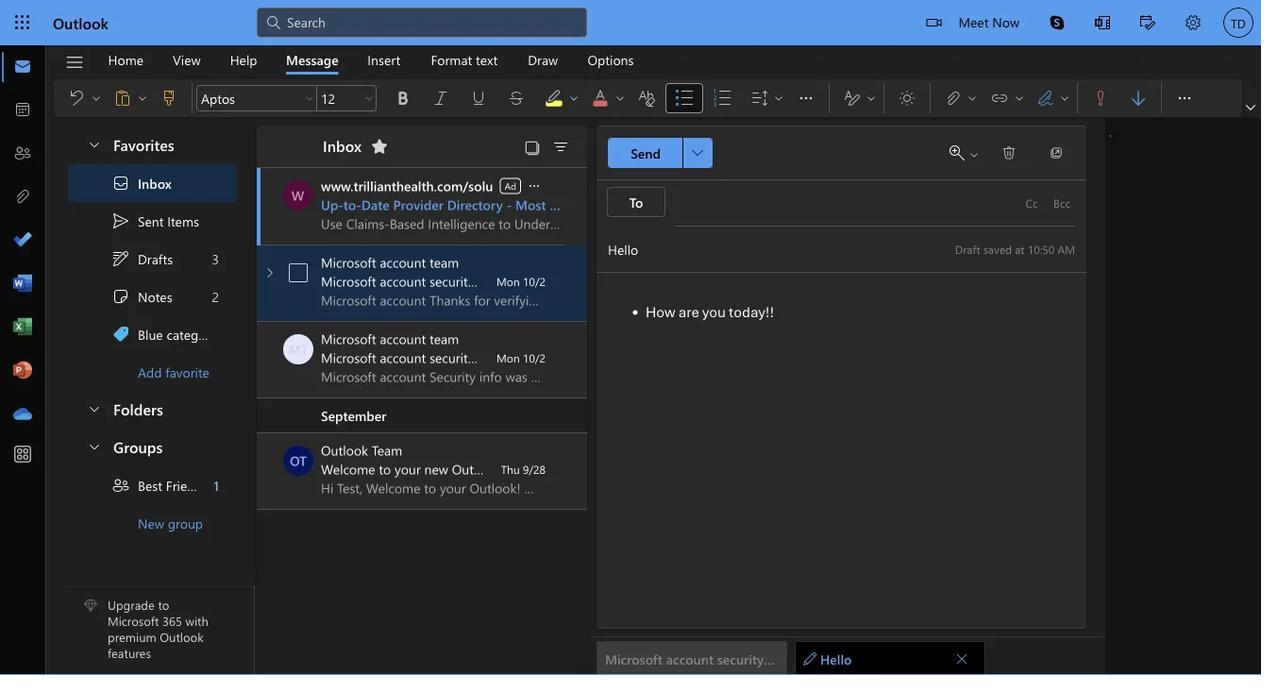 Task type: vqa. For each thing, say whether or not it's contained in the screenshot.
rightmost 25
no



Task type: describe. For each thing, give the bounding box(es) containing it.
10/2 for verification
[[523, 274, 546, 289]]

folders
[[113, 398, 163, 419]]

outlook for outlook
[[53, 12, 109, 33]]

microsoft account security info was added
[[321, 349, 567, 366]]


[[370, 137, 389, 156]]

september heading
[[257, 399, 587, 433]]

best
[[138, 477, 162, 494]]

outlook team
[[321, 441, 402, 459]]

team for verification
[[430, 254, 459, 271]]

To text field
[[675, 192, 1017, 214]]

inbox 
[[323, 135, 389, 156]]

text
[[476, 51, 498, 68]]

3
[[212, 250, 219, 267]]

td image
[[1224, 8, 1254, 38]]

 tree item
[[68, 202, 237, 240]]

365
[[162, 613, 182, 629]]

10:50
[[1028, 241, 1055, 256]]

directory
[[447, 196, 503, 213]]

 button
[[628, 83, 666, 113]]

items
[[167, 212, 199, 230]]

draw
[[528, 51, 558, 68]]

 best friends chat
[[111, 476, 239, 495]]

chat
[[212, 477, 239, 494]]

accurate
[[550, 196, 602, 213]]

 inside dropdown button
[[797, 89, 816, 108]]

am
[[1058, 241, 1076, 256]]


[[843, 89, 862, 108]]

was
[[504, 349, 526, 366]]

bcc button
[[1047, 188, 1077, 218]]

upgrade
[[108, 597, 155, 613]]


[[956, 652, 969, 665]]

 for topmost  popup button
[[1247, 103, 1256, 112]]

microsoft account team image
[[283, 334, 314, 365]]

1 vertical spatial info
[[478, 349, 501, 366]]

help button
[[216, 45, 272, 75]]

 button for 
[[1012, 83, 1027, 113]]


[[262, 265, 277, 280]]

 button down message 'button'
[[302, 85, 317, 111]]


[[111, 325, 130, 344]]

 button
[[460, 83, 498, 113]]

home
[[108, 51, 144, 68]]


[[264, 13, 283, 32]]

 inside groups tree item
[[87, 439, 102, 454]]

reading pane main content
[[589, 118, 1106, 675]]


[[1050, 15, 1065, 30]]

mt
[[289, 340, 308, 358]]

Select a conversation checkbox
[[283, 258, 321, 288]]

 button
[[1126, 0, 1171, 48]]

options
[[588, 51, 634, 68]]

microsoft account team for microsoft account security info verification
[[321, 254, 459, 271]]

 tree item
[[68, 467, 239, 504]]

Select a conversation checkbox
[[283, 446, 321, 476]]

 inside  
[[91, 93, 102, 104]]

premium
[[108, 629, 156, 645]]

outlook team image
[[283, 446, 314, 476]]


[[1141, 15, 1156, 30]]

word image
[[13, 275, 32, 294]]

 button
[[1082, 83, 1120, 113]]

 button for folders
[[77, 391, 110, 426]]

inbox heading
[[298, 126, 395, 167]]

 button for font color icon
[[613, 83, 628, 113]]

outlook.com
[[452, 460, 528, 478]]

 for  popup button in reading pane main content
[[692, 147, 704, 159]]

1 vertical spatial security
[[430, 349, 475, 366]]

files image
[[13, 188, 32, 207]]

 inside  
[[969, 149, 980, 161]]

insert button
[[354, 45, 415, 75]]

 button
[[104, 83, 135, 113]]

0 vertical spatial  button
[[1243, 98, 1260, 117]]

 inside favorites tree item
[[87, 136, 102, 152]]

ad
[[505, 179, 517, 192]]

mail image
[[13, 58, 32, 76]]

calendar image
[[13, 101, 32, 120]]

more apps image
[[13, 446, 32, 465]]

cc
[[1026, 195, 1038, 211]]


[[944, 89, 963, 108]]

add favorite tree item
[[68, 353, 237, 391]]

clipboard group
[[58, 79, 188, 117]]

group
[[168, 514, 203, 532]]

 left  button
[[615, 93, 626, 104]]

 button
[[364, 131, 395, 161]]

2 horizontal spatial 
[[1176, 89, 1195, 108]]

outlook for outlook team
[[321, 441, 368, 459]]


[[111, 287, 130, 306]]

Select a conversation checkbox
[[283, 334, 321, 365]]

numbering image
[[713, 89, 751, 108]]

format text button
[[417, 45, 512, 75]]


[[1129, 89, 1148, 108]]

font color image
[[591, 89, 629, 108]]


[[804, 652, 817, 665]]

 inside  
[[773, 93, 785, 104]]

-
[[507, 196, 512, 213]]

folders tree item
[[68, 391, 237, 429]]

 button
[[546, 133, 576, 160]]

 button
[[262, 265, 278, 280]]

 button right "font size" text field
[[362, 85, 377, 111]]


[[1002, 145, 1017, 161]]

 drafts
[[111, 249, 173, 268]]

 hello
[[804, 650, 852, 667]]

verification inside message list "list box"
[[504, 272, 568, 290]]

 tree item
[[68, 240, 237, 278]]

favorites tree
[[68, 119, 237, 391]]

add
[[138, 363, 162, 381]]

application containing outlook
[[0, 0, 1262, 675]]

microsoft account security info verification button
[[597, 641, 862, 675]]

 button
[[1171, 0, 1216, 48]]


[[950, 145, 965, 161]]

hello
[[821, 650, 852, 667]]

 button for groups
[[77, 429, 110, 464]]

to button
[[607, 187, 666, 217]]

groups
[[113, 436, 163, 456]]

microsoft account security info verification inside message list "list box"
[[321, 272, 568, 290]]

help
[[230, 51, 257, 68]]

 button down draw button
[[535, 79, 583, 117]]

Font text field
[[197, 87, 301, 110]]


[[898, 89, 917, 108]]

blue
[[138, 326, 163, 343]]

 button
[[981, 83, 1012, 113]]

 button
[[1038, 138, 1076, 168]]

up-
[[321, 196, 344, 213]]

favorites tree item
[[68, 127, 237, 164]]

outlook inside upgrade to microsoft 365 with premium outlook features
[[160, 629, 204, 645]]


[[111, 476, 130, 495]]

 button for 
[[89, 83, 104, 113]]

info inside button
[[768, 650, 791, 667]]

added
[[530, 349, 567, 366]]

microsoft account security info verification inside button
[[605, 650, 862, 667]]

new group tree item
[[68, 504, 237, 542]]

inbox inside  inbox
[[138, 174, 172, 192]]

upgrade to microsoft 365 with premium outlook features
[[108, 597, 209, 661]]

2
[[212, 288, 219, 305]]

mon 10/2 for verification
[[497, 274, 546, 289]]

sent
[[138, 212, 164, 230]]

send button
[[608, 138, 684, 168]]

www.trillianthealth.com/solutions/directory image
[[283, 180, 313, 211]]

 button
[[991, 138, 1028, 168]]

 button
[[150, 83, 188, 113]]

0 vertical spatial info
[[478, 272, 501, 290]]

your
[[395, 460, 421, 478]]

 
[[751, 89, 785, 108]]

groups tree item
[[68, 429, 237, 467]]

include group
[[935, 79, 1074, 117]]

 button for 
[[135, 83, 150, 113]]

www.trillianthealth.com/solutions/directory
[[321, 177, 583, 195]]

Message body, press Alt+F10 to exit text field
[[608, 288, 1076, 551]]


[[927, 15, 942, 30]]

 inside  
[[137, 93, 148, 104]]

 
[[113, 89, 148, 108]]

 button
[[58, 83, 89, 113]]

 inside  
[[967, 93, 978, 104]]



Task type: locate. For each thing, give the bounding box(es) containing it.
mon for was
[[497, 350, 520, 365]]

microsoft account team up microsoft account security info was added
[[321, 330, 459, 348]]

to right upgrade
[[158, 597, 169, 613]]


[[551, 138, 570, 157]]

1 horizontal spatial  button
[[1166, 79, 1204, 117]]

security inside microsoft account security info verification button
[[718, 650, 764, 667]]

1 horizontal spatial provider
[[606, 196, 656, 213]]

to do image
[[13, 231, 32, 250]]

to for microsoft
[[158, 597, 169, 613]]

1 vertical spatial microsoft account team
[[321, 330, 459, 348]]

team down directory
[[430, 254, 459, 271]]

outlook link
[[53, 0, 109, 45]]

 left "font size" text field
[[304, 93, 315, 104]]

 right "font size" text field
[[364, 93, 375, 104]]

saved
[[984, 241, 1012, 256]]

security
[[430, 272, 475, 290], [430, 349, 475, 366], [718, 650, 764, 667]]


[[394, 89, 413, 108]]

 button
[[498, 83, 535, 113]]

 left font color icon
[[568, 93, 580, 104]]


[[111, 174, 130, 193]]

outlook
[[53, 12, 109, 33], [321, 441, 368, 459], [160, 629, 204, 645]]

 button for favorites
[[77, 127, 110, 161]]

how are you today!!
[[646, 303, 774, 322]]

 blue category
[[111, 325, 218, 344]]

 button left the folders
[[77, 391, 110, 426]]

outlook right premium
[[160, 629, 204, 645]]

 
[[991, 89, 1026, 108]]

0 vertical spatial to
[[379, 460, 391, 478]]

0 vertical spatial mon 10/2
[[497, 274, 546, 289]]

0 vertical spatial microsoft account security info verification
[[321, 272, 568, 290]]

provider left data
[[606, 196, 656, 213]]

 inside message list "list box"
[[527, 178, 542, 194]]

excel image
[[13, 318, 32, 337]]


[[1247, 103, 1256, 112], [692, 147, 704, 159]]

1 vertical spatial team
[[430, 330, 459, 348]]

 button
[[788, 79, 825, 117]]

0 vertical spatial verification
[[504, 272, 568, 290]]

team
[[430, 254, 459, 271], [430, 330, 459, 348]]

mon left added
[[497, 350, 520, 365]]

verification
[[504, 272, 568, 290], [795, 650, 862, 667]]

info left the ""
[[768, 650, 791, 667]]

basic text group
[[196, 79, 825, 117]]

security left the ""
[[718, 650, 764, 667]]

 button right 
[[1012, 83, 1027, 113]]

0 vertical spatial inbox
[[323, 135, 362, 156]]

 inside 'folders' tree item
[[87, 401, 102, 416]]

2 team from the top
[[430, 330, 459, 348]]

people image
[[13, 144, 32, 163]]

microsoft account team for microsoft account security info was added
[[321, 330, 459, 348]]

microsoft account team
[[321, 254, 459, 271], [321, 330, 459, 348]]

verification inside microsoft account security info verification button
[[795, 650, 862, 667]]

 button right ""
[[135, 83, 150, 113]]

to
[[630, 193, 643, 211]]

 button inside 'folders' tree item
[[77, 391, 110, 426]]

to inside message list "list box"
[[379, 460, 391, 478]]

mon for verification
[[497, 274, 520, 289]]

 button for the text highlight color icon
[[567, 83, 582, 113]]

 right ''
[[1060, 93, 1071, 104]]

new group
[[138, 514, 203, 532]]

microsoft account security info verification
[[321, 272, 568, 290], [605, 650, 862, 667]]

 left the folders
[[87, 401, 102, 416]]

 right 
[[1014, 93, 1026, 104]]

team for was
[[430, 330, 459, 348]]

0 vertical spatial outlook
[[53, 12, 109, 33]]

 
[[67, 89, 102, 108]]

 
[[950, 145, 980, 161]]

1 vertical spatial  button
[[526, 176, 543, 195]]

inbox inside inbox 
[[323, 135, 362, 156]]

september
[[321, 407, 387, 424]]

 button left groups on the left bottom of the page
[[77, 429, 110, 464]]

1 vertical spatial 
[[692, 147, 704, 159]]

Add a subject text field
[[597, 234, 938, 264]]

options button
[[574, 45, 648, 75]]

 button down  
[[77, 127, 110, 161]]

1 horizontal spatial  button
[[1243, 98, 1260, 117]]

favorite
[[166, 363, 210, 381]]

2 vertical spatial info
[[768, 650, 791, 667]]

1 10/2 from the top
[[523, 274, 546, 289]]

view
[[173, 51, 201, 68]]

notes
[[138, 288, 172, 305]]

message list list box
[[257, 168, 688, 674]]

 button up most
[[526, 176, 543, 195]]

microsoft inside upgrade to microsoft 365 with premium outlook features
[[108, 613, 159, 629]]

0 horizontal spatial to
[[158, 597, 169, 613]]

1 horizontal spatial to
[[379, 460, 391, 478]]

0 vertical spatial microsoft account team
[[321, 254, 459, 271]]

 button
[[1243, 98, 1260, 117], [683, 138, 713, 168]]

 left groups on the left bottom of the page
[[87, 439, 102, 454]]

 
[[843, 89, 877, 108]]

0 vertical spatial security
[[430, 272, 475, 290]]

Font size text field
[[317, 87, 361, 110]]

 inside  
[[866, 93, 877, 104]]

1 horizontal spatial outlook
[[160, 629, 204, 645]]

 right   on the top right
[[797, 89, 816, 108]]

1 vertical spatial  button
[[683, 138, 713, 168]]

2 mon 10/2 from the top
[[497, 350, 546, 365]]

 down  
[[87, 136, 102, 152]]

1 vertical spatial mon
[[497, 350, 520, 365]]

 inside  
[[1014, 93, 1026, 104]]

outlook inside banner
[[53, 12, 109, 33]]

 button
[[56, 46, 93, 78]]

2 microsoft account team from the top
[[321, 330, 459, 348]]

 button inside include group
[[1012, 83, 1027, 113]]

 button inside message list "list box"
[[526, 176, 543, 195]]

1 mon from the top
[[497, 274, 520, 289]]

0 horizontal spatial verification
[[504, 272, 568, 290]]

draft saved at 10:50 am
[[955, 241, 1076, 256]]

 button inside reading pane main content
[[683, 138, 713, 168]]


[[991, 89, 1009, 108]]

 button inside groups tree item
[[77, 429, 110, 464]]


[[751, 89, 770, 108]]

outlook banner
[[0, 0, 1262, 48]]

2 horizontal spatial outlook
[[321, 441, 368, 459]]

microsoft inside button
[[605, 650, 663, 667]]

draft
[[955, 241, 981, 256]]

 right ""
[[137, 93, 148, 104]]

2 vertical spatial outlook
[[160, 629, 204, 645]]

thu 9/28
[[501, 462, 546, 477]]

welcome to your new outlook.com account
[[321, 460, 578, 478]]

outlook up  button
[[53, 12, 109, 33]]

are
[[679, 303, 700, 322]]

message button
[[272, 45, 353, 75]]

info down directory
[[478, 272, 501, 290]]

 tree item
[[68, 315, 237, 353]]

 sent items
[[111, 212, 199, 230]]


[[797, 89, 816, 108], [1176, 89, 1195, 108], [527, 178, 542, 194]]

security up microsoft account security info was added
[[430, 272, 475, 290]]

 inside dropdown button
[[568, 93, 580, 104]]

10/2 for was
[[523, 350, 546, 365]]

0 horizontal spatial provider
[[393, 196, 444, 213]]

0 vertical spatial team
[[430, 254, 459, 271]]

inbox left  button
[[323, 135, 362, 156]]

 button
[[1080, 0, 1126, 48]]

1 mon 10/2 from the top
[[497, 274, 546, 289]]

1 provider from the left
[[393, 196, 444, 213]]

 inside " "
[[1060, 93, 1071, 104]]

0 vertical spatial 
[[1247, 103, 1256, 112]]

premium features image
[[84, 599, 97, 612]]

format text
[[431, 51, 498, 68]]

 search field
[[257, 0, 587, 42]]

team
[[372, 441, 402, 459]]

 right  at the right top
[[1176, 89, 1195, 108]]

0 horizontal spatial inbox
[[138, 174, 172, 192]]

how
[[646, 303, 676, 322]]

 
[[1037, 89, 1071, 108]]

1 vertical spatial verification
[[795, 650, 862, 667]]

application
[[0, 0, 1262, 675]]

1 horizontal spatial microsoft account security info verification
[[605, 650, 862, 667]]

outlook up welcome
[[321, 441, 368, 459]]

1 horizontal spatial 
[[1247, 103, 1256, 112]]

account
[[380, 254, 426, 271], [380, 272, 426, 290], [380, 330, 426, 348], [380, 349, 426, 366], [532, 460, 578, 478], [666, 650, 714, 667]]

 button
[[949, 645, 976, 672]]

provider down www.trillianthealth.com/solutions/directory at the top left
[[393, 196, 444, 213]]

0 vertical spatial 10/2
[[523, 274, 546, 289]]

tab list containing home
[[93, 45, 649, 75]]

now
[[993, 13, 1020, 30]]

 button inside dropdown button
[[567, 83, 582, 113]]

2 vertical spatial security
[[718, 650, 764, 667]]


[[65, 52, 85, 72]]

select a conversation image
[[289, 263, 308, 282]]

1 horizontal spatial inbox
[[323, 135, 362, 156]]

 tree item
[[68, 278, 237, 315]]

1 vertical spatial inbox
[[138, 174, 172, 192]]

0 horizontal spatial microsoft account security info verification
[[321, 272, 568, 290]]

 button left 
[[613, 83, 628, 113]]

1 vertical spatial outlook
[[321, 441, 368, 459]]

microsoft account team down "date"
[[321, 254, 459, 271]]

2 10/2 from the top
[[523, 350, 546, 365]]

to for your
[[379, 460, 391, 478]]

at
[[1015, 241, 1025, 256]]

 right 
[[969, 149, 980, 161]]


[[524, 139, 541, 156]]

 tree item
[[68, 164, 237, 202]]


[[113, 89, 132, 108]]

 down td icon
[[1247, 103, 1256, 112]]

0 horizontal spatial 
[[527, 178, 542, 194]]

0 horizontal spatial 
[[692, 147, 704, 159]]


[[67, 89, 86, 108]]

tags group
[[1082, 79, 1158, 113]]

 button
[[422, 83, 460, 113]]

2 provider from the left
[[606, 196, 656, 213]]

 right 
[[866, 93, 877, 104]]

 right 
[[91, 93, 102, 104]]

1 horizontal spatial verification
[[795, 650, 862, 667]]

1 vertical spatial to
[[158, 597, 169, 613]]

 up most
[[527, 178, 542, 194]]

tab list
[[93, 45, 649, 75]]

 button left font color icon
[[567, 83, 582, 113]]

to down team
[[379, 460, 391, 478]]

 button right  at the right top
[[1166, 79, 1204, 117]]

 button inside favorites tree item
[[77, 127, 110, 161]]

 right 
[[967, 93, 978, 104]]

2 mon from the top
[[497, 350, 520, 365]]

1 microsoft account team from the top
[[321, 254, 459, 271]]

inbox right 
[[138, 174, 172, 192]]

bullets image
[[675, 89, 713, 108]]

to inside upgrade to microsoft 365 with premium outlook features
[[158, 597, 169, 613]]

1 horizontal spatial 
[[797, 89, 816, 108]]

text highlight color image
[[545, 89, 583, 108]]

you
[[703, 303, 726, 322]]

 inside reading pane main content
[[692, 147, 704, 159]]

message list section
[[257, 121, 688, 674]]

0 vertical spatial  button
[[1166, 79, 1204, 117]]


[[111, 212, 130, 230]]

 button
[[1035, 0, 1080, 45]]

Search field
[[285, 12, 576, 31]]

 button
[[384, 83, 422, 113]]

mon 10/2
[[497, 274, 546, 289], [497, 350, 546, 365]]

add favorite
[[138, 363, 210, 381]]

friends
[[166, 477, 208, 494]]

1 vertical spatial 10/2
[[523, 350, 546, 365]]

team up microsoft account security info was added
[[430, 330, 459, 348]]

meet
[[959, 13, 989, 30]]


[[1049, 145, 1064, 161]]

1 vertical spatial microsoft account security info verification
[[605, 650, 862, 667]]

security left 'was'
[[430, 349, 475, 366]]

ot
[[290, 452, 307, 469]]

 button down td icon
[[1243, 98, 1260, 117]]

0 horizontal spatial  button
[[526, 176, 543, 195]]

1 team from the top
[[430, 254, 459, 271]]

0 horizontal spatial  button
[[683, 138, 713, 168]]

info left 'was'
[[478, 349, 501, 366]]

category
[[167, 326, 218, 343]]

mon
[[497, 274, 520, 289], [497, 350, 520, 365]]

 right send button
[[692, 147, 704, 159]]

 button right send
[[683, 138, 713, 168]]

info
[[478, 272, 501, 290], [478, 349, 501, 366], [768, 650, 791, 667]]

mon 10/2 for was
[[497, 350, 546, 365]]

 button down options button
[[582, 79, 629, 117]]


[[432, 89, 450, 108]]


[[469, 89, 488, 108]]

powerpoint image
[[13, 362, 32, 381]]

home button
[[94, 45, 158, 75]]

 button right 
[[89, 83, 104, 113]]

welcome
[[321, 460, 375, 478]]

left-rail-appbar navigation
[[4, 45, 42, 436]]

onedrive image
[[13, 405, 32, 424]]


[[160, 89, 178, 108]]

0 horizontal spatial outlook
[[53, 12, 109, 33]]

mon up 'was'
[[497, 274, 520, 289]]

favorites
[[113, 134, 174, 154]]

1 vertical spatial mon 10/2
[[497, 350, 546, 365]]

meet now
[[959, 13, 1020, 30]]

account inside button
[[666, 650, 714, 667]]

0 vertical spatial mon
[[497, 274, 520, 289]]

insert
[[368, 51, 401, 68]]

outlook inside message list "list box"
[[321, 441, 368, 459]]

 right 
[[773, 93, 785, 104]]



